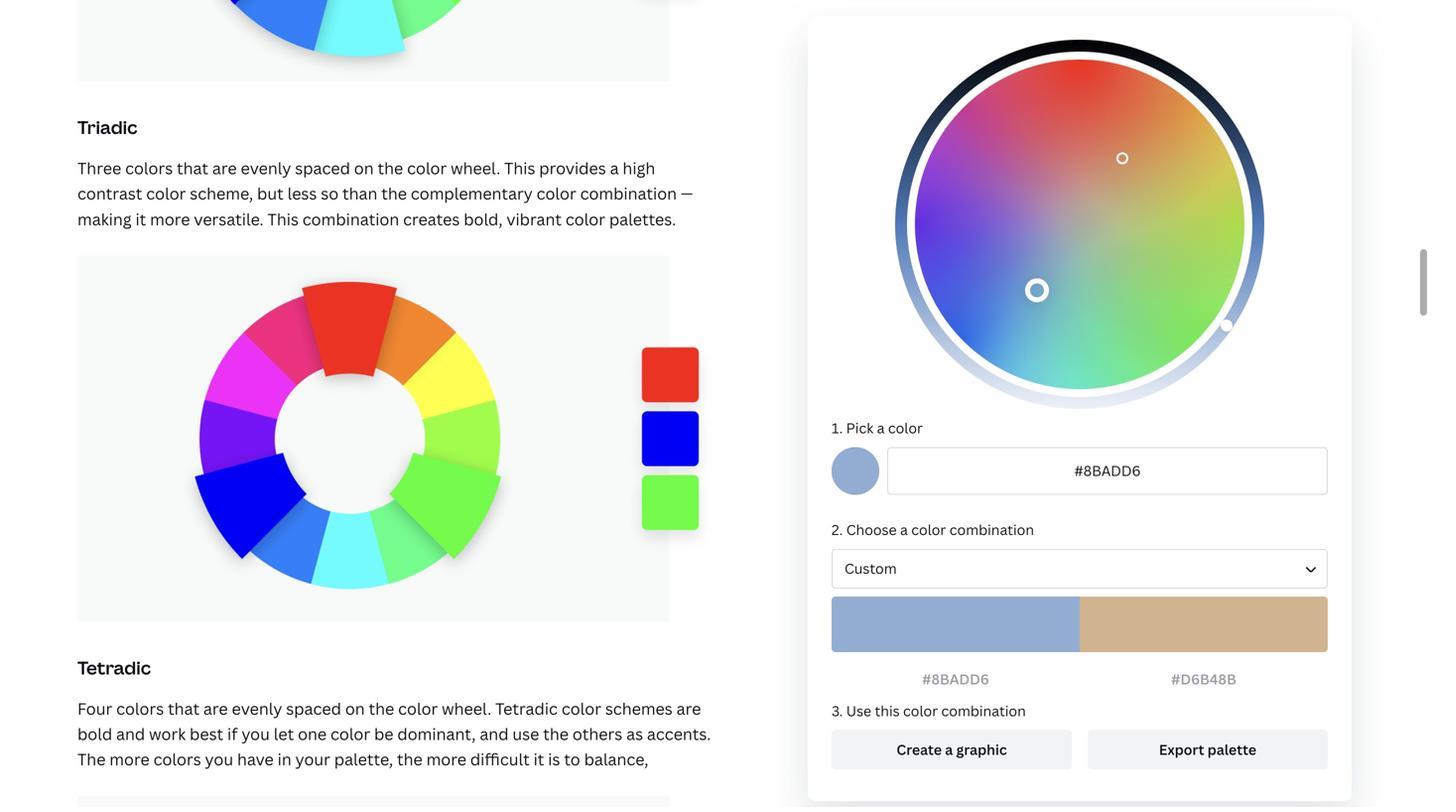 Task type: locate. For each thing, give the bounding box(es) containing it.
colors down work
[[153, 748, 201, 770]]

0 vertical spatial spaced
[[295, 157, 350, 179]]

it inside three colors that are evenly spaced on the color wheel. this provides a high contrast color scheme, but less so than the complementary color combination — making it more versatile. this combination creates bold, vibrant color palettes.
[[135, 208, 146, 230]]

custom button
[[832, 549, 1328, 588]]

on inside three colors that are evenly spaced on the color wheel. this provides a high contrast color scheme, but less so than the complementary color combination — making it more versatile. this combination creates bold, vibrant color palettes.
[[354, 157, 374, 179]]

and
[[116, 723, 145, 744], [480, 723, 509, 744]]

are up 'accents.'
[[677, 698, 701, 719]]

dominant,
[[397, 723, 476, 744]]

1 and from the left
[[116, 723, 145, 744]]

wheel. inside three colors that are evenly spaced on the color wheel. this provides a high contrast color scheme, but less so than the complementary color combination — making it more versatile. this combination creates bold, vibrant color palettes.
[[451, 157, 501, 179]]

0 horizontal spatial and
[[116, 723, 145, 744]]

others
[[573, 723, 623, 744]]

contrast
[[77, 183, 142, 204]]

that inside four colors that are evenly spaced on the color wheel. tetradic color schemes are bold and work best if you let one color be dominant, and use the others as accents. the more colors you have in your palette, the more difficult it is to balance,
[[168, 698, 200, 719]]

a for 2.
[[900, 520, 908, 539]]

the up creates
[[378, 157, 403, 179]]

and up difficult
[[480, 723, 509, 744]]

color right "vibrant"
[[566, 208, 606, 230]]

colors for tetradic
[[116, 698, 164, 719]]

0 vertical spatial that
[[177, 157, 209, 179]]

a right pick on the right bottom of the page
[[877, 418, 885, 437]]

0 horizontal spatial more
[[110, 748, 150, 770]]

more down dominant,
[[426, 748, 467, 770]]

this up "vibrant"
[[504, 157, 536, 179]]

are for triadic
[[212, 157, 237, 179]]

you
[[242, 723, 270, 744], [205, 748, 233, 770]]

1 vertical spatial on
[[345, 698, 365, 719]]

the
[[378, 157, 403, 179], [381, 183, 407, 204], [369, 698, 394, 719], [543, 723, 569, 744], [397, 748, 423, 770]]

1 vertical spatial this
[[268, 208, 299, 230]]

more
[[150, 208, 190, 230], [110, 748, 150, 770], [426, 748, 467, 770]]

on inside four colors that are evenly spaced on the color wheel. tetradic color schemes are bold and work best if you let one color be dominant, and use the others as accents. the more colors you have in your palette, the more difficult it is to balance,
[[345, 698, 365, 719]]

balance,
[[584, 748, 649, 770]]

are
[[212, 157, 237, 179], [203, 698, 228, 719], [677, 698, 701, 719]]

let
[[274, 723, 294, 744]]

are up scheme,
[[212, 157, 237, 179]]

1 vertical spatial that
[[168, 698, 200, 719]]

slider
[[895, 40, 1265, 409]]

1 vertical spatial it
[[534, 748, 544, 770]]

1 vertical spatial tetradic
[[495, 698, 558, 719]]

it right making
[[135, 208, 146, 230]]

the up is
[[543, 723, 569, 744]]

a for 1.
[[877, 418, 885, 437]]

it left is
[[534, 748, 544, 770]]

more right the
[[110, 748, 150, 770]]

to
[[564, 748, 580, 770]]

0 vertical spatial this
[[504, 157, 536, 179]]

0 vertical spatial wheel.
[[451, 157, 501, 179]]

1 horizontal spatial tetradic
[[495, 698, 558, 719]]

are inside three colors that are evenly spaced on the color wheel. this provides a high contrast color scheme, but less so than the complementary color combination — making it more versatile. this combination creates bold, vibrant color palettes.
[[212, 157, 237, 179]]

bold
[[77, 723, 112, 744]]

schemes
[[605, 698, 673, 719]]

2 vertical spatial colors
[[153, 748, 201, 770]]

tetradic inside four colors that are evenly spaced on the color wheel. tetradic color schemes are bold and work best if you let one color be dominant, and use the others as accents. the more colors you have in your palette, the more difficult it is to balance,
[[495, 698, 558, 719]]

1 vertical spatial evenly
[[232, 698, 282, 719]]

that up work
[[168, 698, 200, 719]]

you down best
[[205, 748, 233, 770]]

evenly inside three colors that are evenly spaced on the color wheel. this provides a high contrast color scheme, but less so than the complementary color combination — making it more versatile. this combination creates bold, vibrant color palettes.
[[241, 157, 291, 179]]

wheel.
[[451, 157, 501, 179], [442, 698, 492, 719]]

in
[[278, 748, 292, 770]]

spaced up one
[[286, 698, 341, 719]]

you right if
[[242, 723, 270, 744]]

as
[[626, 723, 643, 744]]

work
[[149, 723, 186, 744]]

color right choose
[[912, 520, 946, 539]]

0 vertical spatial evenly
[[241, 157, 291, 179]]

four
[[77, 698, 112, 719]]

tetradic
[[77, 656, 151, 680], [495, 698, 558, 719]]

colors inside three colors that are evenly spaced on the color wheel. this provides a high contrast color scheme, but less so than the complementary color combination — making it more versatile. this combination creates bold, vibrant color palettes.
[[125, 157, 173, 179]]

3.
[[832, 701, 843, 720]]

spaced inside three colors that are evenly spaced on the color wheel. this provides a high contrast color scheme, but less so than the complementary color combination — making it more versatile. this combination creates bold, vibrant color palettes.
[[295, 157, 350, 179]]

on up palette,
[[345, 698, 365, 719]]

on up than
[[354, 157, 374, 179]]

it
[[135, 208, 146, 230], [534, 748, 544, 770]]

1 horizontal spatial more
[[150, 208, 190, 230]]

1 horizontal spatial it
[[534, 748, 544, 770]]

wheel. for triadic
[[451, 157, 501, 179]]

color up others
[[562, 698, 602, 719]]

spaced up so
[[295, 157, 350, 179]]

2 horizontal spatial a
[[900, 520, 908, 539]]

and right bold
[[116, 723, 145, 744]]

spaced inside four colors that are evenly spaced on the color wheel. tetradic color schemes are bold and work best if you let one color be dominant, and use the others as accents. the more colors you have in your palette, the more difficult it is to balance,
[[286, 698, 341, 719]]

wheel. up dominant,
[[442, 698, 492, 719]]

3. use this color combination
[[832, 701, 1026, 720]]

0 vertical spatial a
[[610, 157, 619, 179]]

evenly up if
[[232, 698, 282, 719]]

evenly for tetradic
[[232, 698, 282, 719]]

color
[[407, 157, 447, 179], [146, 183, 186, 204], [537, 183, 576, 204], [566, 208, 606, 230], [888, 418, 923, 437], [912, 520, 946, 539], [398, 698, 438, 719], [562, 698, 602, 719], [903, 701, 938, 720], [331, 723, 370, 744]]

0 vertical spatial on
[[354, 157, 374, 179]]

on for triadic
[[354, 157, 374, 179]]

evenly inside four colors that are evenly spaced on the color wheel. tetradic color schemes are bold and work best if you let one color be dominant, and use the others as accents. the more colors you have in your palette, the more difficult it is to balance,
[[232, 698, 282, 719]]

0 horizontal spatial tetradic
[[77, 656, 151, 680]]

a left high
[[610, 157, 619, 179]]

colors
[[125, 157, 173, 179], [116, 698, 164, 719], [153, 748, 201, 770]]

0 vertical spatial colors
[[125, 157, 173, 179]]

colors for triadic
[[125, 157, 173, 179]]

1 vertical spatial colors
[[116, 698, 164, 719]]

difficult
[[470, 748, 530, 770]]

a
[[610, 157, 619, 179], [877, 418, 885, 437], [900, 520, 908, 539]]

1 horizontal spatial you
[[242, 723, 270, 744]]

0 vertical spatial it
[[135, 208, 146, 230]]

that
[[177, 157, 209, 179], [168, 698, 200, 719]]

this down but
[[268, 208, 299, 230]]

1 vertical spatial you
[[205, 748, 233, 770]]

have
[[237, 748, 274, 770]]

0 horizontal spatial a
[[610, 157, 619, 179]]

accents.
[[647, 723, 711, 744]]

color up creates
[[407, 157, 447, 179]]

that up scheme,
[[177, 157, 209, 179]]

wheel. up complementary
[[451, 157, 501, 179]]

custom
[[845, 559, 897, 578]]

combination
[[580, 183, 677, 204], [303, 208, 399, 230], [950, 520, 1034, 539], [942, 701, 1026, 720]]

are up best
[[203, 698, 228, 719]]

colors up contrast
[[125, 157, 173, 179]]

combination right this
[[942, 701, 1026, 720]]

0 horizontal spatial you
[[205, 748, 233, 770]]

1 vertical spatial spaced
[[286, 698, 341, 719]]

spaced
[[295, 157, 350, 179], [286, 698, 341, 719]]

tetradic up use
[[495, 698, 558, 719]]

color right this
[[903, 701, 938, 720]]

color left scheme,
[[146, 183, 186, 204]]

tetradic up four
[[77, 656, 151, 680]]

combination down than
[[303, 208, 399, 230]]

is
[[548, 748, 560, 770]]

1. pick a color
[[832, 418, 923, 437]]

evenly
[[241, 157, 291, 179], [232, 698, 282, 719]]

a right choose
[[900, 520, 908, 539]]

0 horizontal spatial it
[[135, 208, 146, 230]]

None text field
[[887, 447, 1328, 495]]

on
[[354, 157, 374, 179], [345, 698, 365, 719]]

high
[[623, 157, 655, 179]]

bold,
[[464, 208, 503, 230]]

more down scheme,
[[150, 208, 190, 230]]

1 horizontal spatial and
[[480, 723, 509, 744]]

1 vertical spatial a
[[877, 418, 885, 437]]

this
[[504, 157, 536, 179], [268, 208, 299, 230]]

wheel. inside four colors that are evenly spaced on the color wheel. tetradic color schemes are bold and work best if you let one color be dominant, and use the others as accents. the more colors you have in your palette, the more difficult it is to balance,
[[442, 698, 492, 719]]

that inside three colors that are evenly spaced on the color wheel. this provides a high contrast color scheme, but less so than the complementary color combination — making it more versatile. this combination creates bold, vibrant color palettes.
[[177, 157, 209, 179]]

2 vertical spatial a
[[900, 520, 908, 539]]

provides
[[539, 157, 606, 179]]

colors up work
[[116, 698, 164, 719]]

three colors that are evenly spaced on the color wheel. this provides a high contrast color scheme, but less so than the complementary color combination — making it more versatile. this combination creates bold, vibrant color palettes.
[[77, 157, 693, 230]]

palettes.
[[609, 208, 676, 230]]

1 horizontal spatial a
[[877, 418, 885, 437]]

scheme,
[[190, 183, 253, 204]]

1 vertical spatial wheel.
[[442, 698, 492, 719]]

evenly up but
[[241, 157, 291, 179]]



Task type: vqa. For each thing, say whether or not it's contained in the screenshot.
Design title text field
no



Task type: describe. For each thing, give the bounding box(es) containing it.
choose
[[846, 520, 897, 539]]

color up dominant,
[[398, 698, 438, 719]]

wheel. for tetradic
[[442, 698, 492, 719]]

2. choose a color combination
[[832, 520, 1034, 539]]

0 vertical spatial you
[[242, 723, 270, 744]]

so
[[321, 183, 339, 204]]

the right than
[[381, 183, 407, 204]]

three
[[77, 157, 121, 179]]

the up be
[[369, 698, 394, 719]]

—
[[681, 183, 693, 204]]

one
[[298, 723, 327, 744]]

be
[[374, 723, 394, 744]]

triadic colors image
[[77, 256, 715, 622]]

evenly for triadic
[[241, 157, 291, 179]]

versatile.
[[194, 208, 264, 230]]

best
[[190, 723, 224, 744]]

on for tetradic
[[345, 698, 365, 719]]

complementary
[[411, 183, 533, 204]]

0 vertical spatial tetradic
[[77, 656, 151, 680]]

the down dominant,
[[397, 748, 423, 770]]

use
[[847, 701, 872, 720]]

your
[[295, 748, 330, 770]]

than
[[342, 183, 378, 204]]

are for tetradic
[[203, 698, 228, 719]]

spaced for triadic
[[295, 157, 350, 179]]

2 horizontal spatial more
[[426, 748, 467, 770]]

1 horizontal spatial this
[[504, 157, 536, 179]]

pick
[[846, 418, 874, 437]]

tetradic colors image
[[77, 796, 715, 807]]

color right pick on the right bottom of the page
[[888, 418, 923, 437]]

palette,
[[334, 748, 393, 770]]

this
[[875, 701, 900, 720]]

0 horizontal spatial this
[[268, 208, 299, 230]]

color down provides
[[537, 183, 576, 204]]

that for triadic
[[177, 157, 209, 179]]

use
[[513, 723, 539, 744]]

a inside three colors that are evenly spaced on the color wheel. this provides a high contrast color scheme, but less so than the complementary color combination — making it more versatile. this combination creates bold, vibrant color palettes.
[[610, 157, 619, 179]]

the
[[77, 748, 106, 770]]

2 and from the left
[[480, 723, 509, 744]]

2.
[[832, 520, 843, 539]]

less
[[287, 183, 317, 204]]

1.
[[832, 418, 843, 437]]

combination down high
[[580, 183, 677, 204]]

color up palette,
[[331, 723, 370, 744]]

creates
[[403, 208, 460, 230]]

analogous colors image
[[77, 0, 715, 82]]

triadic
[[77, 115, 137, 140]]

four colors that are evenly spaced on the color wheel. tetradic color schemes are bold and work best if you let one color be dominant, and use the others as accents. the more colors you have in your palette, the more difficult it is to balance,
[[77, 698, 711, 770]]

but
[[257, 183, 284, 204]]

spaced for tetradic
[[286, 698, 341, 719]]

making
[[77, 208, 132, 230]]

it inside four colors that are evenly spaced on the color wheel. tetradic color schemes are bold and work best if you let one color be dominant, and use the others as accents. the more colors you have in your palette, the more difficult it is to balance,
[[534, 748, 544, 770]]

combination up custom button
[[950, 520, 1034, 539]]

if
[[227, 723, 238, 744]]

more inside three colors that are evenly spaced on the color wheel. this provides a high contrast color scheme, but less so than the complementary color combination — making it more versatile. this combination creates bold, vibrant color palettes.
[[150, 208, 190, 230]]

that for tetradic
[[168, 698, 200, 719]]

vibrant
[[507, 208, 562, 230]]



